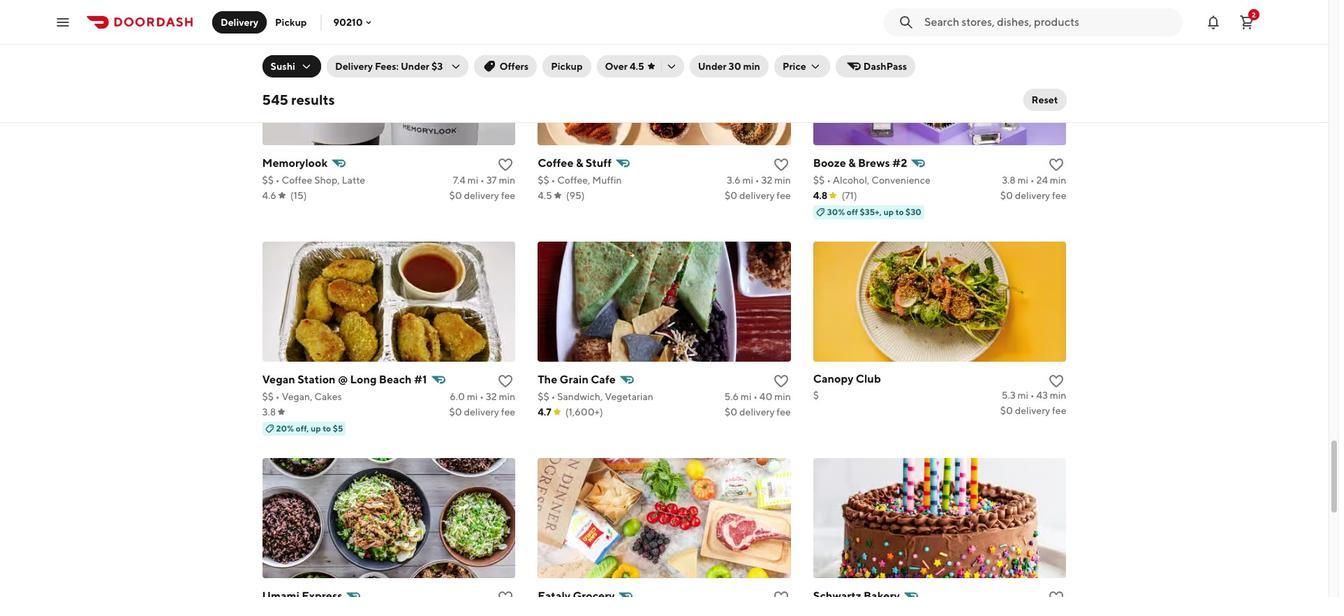 Task type: vqa. For each thing, say whether or not it's contained in the screenshot.
Health on the top of the page
no



Task type: describe. For each thing, give the bounding box(es) containing it.
$$ for coffee & stuff
[[538, 174, 550, 186]]

sushi button
[[262, 55, 321, 78]]

1 vertical spatial pickup button
[[543, 55, 591, 78]]

delivery for delivery fees: under $3
[[335, 61, 373, 72]]

1 under from the left
[[401, 61, 430, 72]]

0 horizontal spatial up
[[311, 423, 321, 434]]

the
[[538, 373, 558, 386]]

$​0 delivery fee for coffee & stuff
[[725, 190, 791, 201]]

& for booze
[[849, 156, 856, 170]]

delivery for vegan station @ long beach #1
[[464, 406, 499, 418]]

fee for booze & brews #2
[[1053, 190, 1067, 201]]

$$ • vegan, cakes
[[262, 391, 342, 402]]

1 horizontal spatial coffee
[[538, 156, 574, 170]]

5.3
[[1002, 390, 1016, 401]]

mi for booze & brews #2
[[1018, 174, 1029, 186]]

• left coffee,
[[551, 174, 556, 186]]

5.6
[[725, 391, 739, 402]]

delivery button
[[212, 11, 267, 33]]

open menu image
[[54, 14, 71, 30]]

• right the 3.6 at the right
[[756, 174, 760, 186]]

convenience
[[872, 174, 931, 186]]

min for vegan station @ long beach #1
[[499, 391, 516, 402]]

• down vegan at the left
[[276, 391, 280, 402]]

delivery for booze & brews #2
[[1015, 190, 1051, 201]]

$30
[[906, 207, 922, 217]]

32 for coffee & stuff
[[762, 174, 773, 186]]

@
[[338, 373, 348, 386]]

vegan station @ long beach #1
[[262, 373, 427, 386]]

sandwich,
[[558, 391, 603, 402]]

dashpass
[[864, 61, 908, 72]]

canopy club
[[814, 372, 881, 385]]

• up 4.7
[[551, 391, 556, 402]]

• left 24
[[1031, 174, 1035, 186]]

• left 43 at right bottom
[[1031, 390, 1035, 401]]

3 items, open order cart image
[[1239, 14, 1256, 30]]

shop,
[[315, 174, 340, 186]]

(1,600+)
[[566, 406, 603, 418]]

• left 40
[[754, 391, 758, 402]]

latte
[[342, 174, 365, 186]]

0 horizontal spatial 4.5
[[538, 190, 552, 201]]

min right 43 at right bottom
[[1050, 390, 1067, 401]]

fees:
[[375, 61, 399, 72]]

over 4.5 button
[[597, 55, 684, 78]]

6.0
[[450, 391, 465, 402]]

545 results
[[262, 92, 335, 108]]

1 horizontal spatial to
[[896, 207, 904, 217]]

cakes
[[315, 391, 342, 402]]

station
[[298, 373, 336, 386]]

memorylook
[[262, 156, 328, 170]]

$​0 for the grain cafe
[[725, 406, 738, 418]]

muffin
[[593, 174, 622, 186]]

delivery for memorylook
[[464, 190, 499, 201]]

4.7
[[538, 406, 552, 418]]

$​0 delivery fee down 5.3 mi • 43 min
[[1001, 405, 1067, 416]]

3.8 mi • 24 min
[[1003, 174, 1067, 186]]

4.8
[[814, 190, 828, 201]]

Store search: begin typing to search for stores available on DoorDash text field
[[925, 14, 1175, 30]]

min for coffee & stuff
[[775, 174, 791, 186]]

sushi
[[271, 61, 295, 72]]

mi right 5.3
[[1018, 390, 1029, 401]]

reset
[[1032, 94, 1059, 105]]

click to add this store to your saved list image for 32
[[497, 373, 514, 390]]

$​0 delivery fee for the grain cafe
[[725, 406, 791, 418]]

4.6
[[262, 190, 277, 201]]

$$ for vegan station @ long beach #1
[[262, 391, 274, 402]]

• left 37
[[481, 174, 485, 186]]

the grain cafe
[[538, 373, 616, 386]]

3.6 mi • 32 min
[[727, 174, 791, 186]]

$​0 for coffee & stuff
[[725, 190, 738, 201]]

7.4
[[453, 174, 466, 186]]

click to add this store to your saved list image for 43
[[1049, 373, 1066, 390]]

$
[[814, 390, 819, 401]]

over
[[605, 61, 628, 72]]

canopy
[[814, 372, 854, 385]]

brews
[[859, 156, 890, 170]]

3.6
[[727, 174, 741, 186]]

(95)
[[566, 190, 585, 201]]

32 for vegan station @ long beach #1
[[486, 391, 497, 402]]

$35+,
[[860, 207, 882, 217]]

5.3 mi • 43 min
[[1002, 390, 1067, 401]]

coffee,
[[558, 174, 591, 186]]

#2
[[893, 156, 908, 170]]

$$ for the grain cafe
[[538, 391, 550, 402]]

under inside button
[[698, 61, 727, 72]]

price button
[[775, 55, 830, 78]]

0 horizontal spatial to
[[323, 423, 331, 434]]

over 4.5
[[605, 61, 645, 72]]

under 30 min button
[[690, 55, 769, 78]]

fee for memorylook
[[501, 190, 516, 201]]

under 30 min
[[698, 61, 761, 72]]

mi for the grain cafe
[[741, 391, 752, 402]]

dashpass button
[[836, 55, 916, 78]]

$​0 for booze & brews #2
[[1001, 190, 1014, 201]]

notification bell image
[[1206, 14, 1222, 30]]

$$ • sandwich, vegetarian
[[538, 391, 654, 402]]

pickup for pickup button to the top
[[275, 16, 307, 28]]

20%
[[276, 423, 294, 434]]

$3
[[432, 61, 443, 72]]

min inside button
[[744, 61, 761, 72]]

beach
[[379, 373, 412, 386]]

(15)
[[290, 190, 307, 201]]



Task type: locate. For each thing, give the bounding box(es) containing it.
offers
[[500, 61, 529, 72]]

up
[[884, 207, 894, 217], [311, 423, 321, 434]]

0 vertical spatial pickup button
[[267, 11, 315, 33]]

7.4 mi • 37 min
[[453, 174, 516, 186]]

price
[[783, 61, 807, 72]]

1 vertical spatial 32
[[486, 391, 497, 402]]

$$ left coffee,
[[538, 174, 550, 186]]

$5
[[333, 423, 343, 434]]

delivery inside delivery button
[[221, 16, 259, 28]]

$$ up 4.8
[[814, 174, 825, 186]]

$$ down vegan at the left
[[262, 391, 274, 402]]

min right 24
[[1050, 174, 1067, 186]]

delivery
[[464, 190, 499, 201], [740, 190, 775, 201], [1015, 190, 1051, 201], [1015, 405, 1051, 416], [464, 406, 499, 418], [740, 406, 775, 418]]

0 horizontal spatial pickup button
[[267, 11, 315, 33]]

grain
[[560, 373, 589, 386]]

1 vertical spatial 3.8
[[262, 406, 276, 418]]

min for the grain cafe
[[775, 391, 791, 402]]

mi right 6.0
[[467, 391, 478, 402]]

1 horizontal spatial pickup button
[[543, 55, 591, 78]]

0 horizontal spatial delivery
[[221, 16, 259, 28]]

$$ • coffee shop, latte
[[262, 174, 365, 186]]

0 vertical spatial to
[[896, 207, 904, 217]]

4.5
[[630, 61, 645, 72], [538, 190, 552, 201]]

1 horizontal spatial up
[[884, 207, 894, 217]]

• down booze
[[827, 174, 831, 186]]

fee down 3.6 mi • 32 min
[[777, 190, 791, 201]]

delivery down 6.0 mi • 32 min
[[464, 406, 499, 418]]

0 vertical spatial 4.5
[[630, 61, 645, 72]]

mi right the 3.6 at the right
[[743, 174, 754, 186]]

fee down 3.8 mi • 24 min
[[1053, 190, 1067, 201]]

&
[[576, 156, 584, 170], [849, 156, 856, 170]]

0 horizontal spatial under
[[401, 61, 430, 72]]

under left "30"
[[698, 61, 727, 72]]

alcohol,
[[833, 174, 870, 186]]

$$ for memorylook
[[262, 174, 274, 186]]

delivery for delivery
[[221, 16, 259, 28]]

$​0 delivery fee down 3.6 mi • 32 min
[[725, 190, 791, 201]]

$​0 for memorylook
[[449, 190, 462, 201]]

delivery down 3.6 mi • 32 min
[[740, 190, 775, 201]]

1 horizontal spatial delivery
[[335, 61, 373, 72]]

1 horizontal spatial 3.8
[[1003, 174, 1016, 186]]

3.8 down vegan at the left
[[262, 406, 276, 418]]

vegetarian
[[605, 391, 654, 402]]

$​0 delivery fee for memorylook
[[449, 190, 516, 201]]

545
[[262, 92, 288, 108]]

vegan
[[262, 373, 295, 386]]

$​0 delivery fee for vegan station @ long beach #1
[[449, 406, 516, 418]]

$​0 delivery fee down 3.8 mi • 24 min
[[1001, 190, 1067, 201]]

min for booze & brews #2
[[1050, 174, 1067, 186]]

3.8 left 24
[[1003, 174, 1016, 186]]

20% off, up to $5
[[276, 423, 343, 434]]

min
[[744, 61, 761, 72], [499, 174, 516, 186], [775, 174, 791, 186], [1050, 174, 1067, 186], [1050, 390, 1067, 401], [499, 391, 516, 402], [775, 391, 791, 402]]

0 horizontal spatial 32
[[486, 391, 497, 402]]

1 vertical spatial pickup
[[551, 61, 583, 72]]

up right "off,"
[[311, 423, 321, 434]]

min right 40
[[775, 391, 791, 402]]

click to add this store to your saved list image right 43 at right bottom
[[1049, 373, 1066, 390]]

delivery for coffee & stuff
[[740, 190, 775, 201]]

$​0 down 5.6
[[725, 406, 738, 418]]

0 horizontal spatial 3.8
[[262, 406, 276, 418]]

5.6 mi • 40 min
[[725, 391, 791, 402]]

0 vertical spatial delivery
[[221, 16, 259, 28]]

4.5 left (95) at the left top
[[538, 190, 552, 201]]

under left $3
[[401, 61, 430, 72]]

0 vertical spatial coffee
[[538, 156, 574, 170]]

mi left 24
[[1018, 174, 1029, 186]]

$​0 delivery fee for booze & brews #2
[[1001, 190, 1067, 201]]

vegan,
[[282, 391, 313, 402]]

long
[[350, 373, 377, 386]]

1 horizontal spatial pickup
[[551, 61, 583, 72]]

0 vertical spatial pickup
[[275, 16, 307, 28]]

$$ for booze & brews #2
[[814, 174, 825, 186]]

$​0
[[449, 190, 462, 201], [725, 190, 738, 201], [1001, 190, 1014, 201], [1001, 405, 1014, 416], [449, 406, 462, 418], [725, 406, 738, 418]]

•
[[276, 174, 280, 186], [481, 174, 485, 186], [551, 174, 556, 186], [756, 174, 760, 186], [827, 174, 831, 186], [1031, 174, 1035, 186], [1031, 390, 1035, 401], [276, 391, 280, 402], [480, 391, 484, 402], [551, 391, 556, 402], [754, 391, 758, 402]]

min right "30"
[[744, 61, 761, 72]]

cafe
[[591, 373, 616, 386]]

0 vertical spatial 32
[[762, 174, 773, 186]]

to left $5
[[323, 423, 331, 434]]

fee for the grain cafe
[[777, 406, 791, 418]]

to left the $30
[[896, 207, 904, 217]]

$​0 down 7.4 at the left
[[449, 190, 462, 201]]

0 horizontal spatial &
[[576, 156, 584, 170]]

reset button
[[1024, 89, 1067, 111]]

coffee up coffee,
[[538, 156, 574, 170]]

$​0 delivery fee down 6.0 mi • 32 min
[[449, 406, 516, 418]]

$​0 down 3.8 mi • 24 min
[[1001, 190, 1014, 201]]

32 right 6.0
[[486, 391, 497, 402]]

mi for vegan station @ long beach #1
[[467, 391, 478, 402]]

0 horizontal spatial coffee
[[282, 174, 313, 186]]

2 button
[[1234, 8, 1262, 36]]

$$ • alcohol, convenience
[[814, 174, 931, 186]]

click to add this store to your saved list image
[[497, 373, 514, 390], [1049, 373, 1066, 390]]

& for coffee
[[576, 156, 584, 170]]

1 horizontal spatial 4.5
[[630, 61, 645, 72]]

90210
[[334, 16, 363, 28]]

off
[[847, 207, 858, 217]]

2 & from the left
[[849, 156, 856, 170]]

delivery
[[221, 16, 259, 28], [335, 61, 373, 72]]

1 vertical spatial 4.5
[[538, 190, 552, 201]]

pickup button up sushi "button"
[[267, 11, 315, 33]]

$​0 delivery fee
[[449, 190, 516, 201], [725, 190, 791, 201], [1001, 190, 1067, 201], [1001, 405, 1067, 416], [449, 406, 516, 418], [725, 406, 791, 418]]

$​0 delivery fee down 7.4 mi • 37 min
[[449, 190, 516, 201]]

$$ up 4.6
[[262, 174, 274, 186]]

37
[[487, 174, 497, 186]]

pickup for the bottom pickup button
[[551, 61, 583, 72]]

delivery fees: under $3
[[335, 61, 443, 72]]

club
[[856, 372, 881, 385]]

fee down 6.0 mi • 32 min
[[501, 406, 516, 418]]

& up alcohol,
[[849, 156, 856, 170]]

fee
[[501, 190, 516, 201], [777, 190, 791, 201], [1053, 190, 1067, 201], [1053, 405, 1067, 416], [501, 406, 516, 418], [777, 406, 791, 418]]

fee down 5.3 mi • 43 min
[[1053, 405, 1067, 416]]

up right "$35+,"
[[884, 207, 894, 217]]

#1
[[414, 373, 427, 386]]

fee for vegan station @ long beach #1
[[501, 406, 516, 418]]

• up 4.6
[[276, 174, 280, 186]]

1 vertical spatial to
[[323, 423, 331, 434]]

0 vertical spatial up
[[884, 207, 894, 217]]

booze
[[814, 156, 847, 170]]

$$ up 4.7
[[538, 391, 550, 402]]

90210 button
[[334, 16, 374, 28]]

1 horizontal spatial click to add this store to your saved list image
[[1049, 373, 1066, 390]]

results
[[291, 92, 335, 108]]

4.5 inside button
[[630, 61, 645, 72]]

stuff
[[586, 156, 612, 170]]

click to add this store to your saved list image
[[497, 156, 514, 173], [773, 156, 790, 173], [1049, 156, 1066, 173], [773, 373, 790, 390], [497, 589, 514, 597], [773, 589, 790, 597], [1049, 589, 1066, 597]]

pickup
[[275, 16, 307, 28], [551, 61, 583, 72]]

0 horizontal spatial pickup
[[275, 16, 307, 28]]

delivery down 3.8 mi • 24 min
[[1015, 190, 1051, 201]]

min right 37
[[499, 174, 516, 186]]

fee for coffee & stuff
[[777, 190, 791, 201]]

(71)
[[842, 190, 858, 201]]

$​0 delivery fee down 5.6 mi • 40 min
[[725, 406, 791, 418]]

$​0 down 5.3
[[1001, 405, 1014, 416]]

$$ • coffee, muffin
[[538, 174, 622, 186]]

1 vertical spatial up
[[311, 423, 321, 434]]

pickup left over
[[551, 61, 583, 72]]

$​0 down 6.0
[[449, 406, 462, 418]]

delivery down 7.4 mi • 37 min
[[464, 190, 499, 201]]

offers button
[[475, 55, 537, 78]]

$$
[[262, 174, 274, 186], [538, 174, 550, 186], [814, 174, 825, 186], [262, 391, 274, 402], [538, 391, 550, 402]]

pickup up sushi "button"
[[275, 16, 307, 28]]

0 vertical spatial 3.8
[[1003, 174, 1016, 186]]

pickup button
[[267, 11, 315, 33], [543, 55, 591, 78]]

coffee
[[538, 156, 574, 170], [282, 174, 313, 186]]

click to add this store to your saved list image up 6.0 mi • 32 min
[[497, 373, 514, 390]]

4.5 right over
[[630, 61, 645, 72]]

min right 6.0
[[499, 391, 516, 402]]

delivery down 5.6 mi • 40 min
[[740, 406, 775, 418]]

mi for memorylook
[[468, 174, 479, 186]]

under
[[401, 61, 430, 72], [698, 61, 727, 72]]

2 click to add this store to your saved list image from the left
[[1049, 373, 1066, 390]]

coffee up (15)
[[282, 174, 313, 186]]

1 click to add this store to your saved list image from the left
[[497, 373, 514, 390]]

1 horizontal spatial &
[[849, 156, 856, 170]]

mi
[[468, 174, 479, 186], [743, 174, 754, 186], [1018, 174, 1029, 186], [1018, 390, 1029, 401], [467, 391, 478, 402], [741, 391, 752, 402]]

1 vertical spatial delivery
[[335, 61, 373, 72]]

mi for coffee & stuff
[[743, 174, 754, 186]]

3.8 for 3.8
[[262, 406, 276, 418]]

2 under from the left
[[698, 61, 727, 72]]

mi right 5.6
[[741, 391, 752, 402]]

2
[[1253, 10, 1257, 19]]

delivery for the grain cafe
[[740, 406, 775, 418]]

& up $$ • coffee, muffin
[[576, 156, 584, 170]]

fee down 5.6 mi • 40 min
[[777, 406, 791, 418]]

43
[[1037, 390, 1049, 401]]

coffee & stuff
[[538, 156, 612, 170]]

to
[[896, 207, 904, 217], [323, 423, 331, 434]]

3.8 for 3.8 mi • 24 min
[[1003, 174, 1016, 186]]

24
[[1037, 174, 1049, 186]]

min right the 3.6 at the right
[[775, 174, 791, 186]]

30% off $35+, up to $30
[[828, 207, 922, 217]]

off,
[[296, 423, 309, 434]]

pickup button left over
[[543, 55, 591, 78]]

1 horizontal spatial under
[[698, 61, 727, 72]]

$​0 for vegan station @ long beach #1
[[449, 406, 462, 418]]

40
[[760, 391, 773, 402]]

32 right the 3.6 at the right
[[762, 174, 773, 186]]

0 horizontal spatial click to add this store to your saved list image
[[497, 373, 514, 390]]

min for memorylook
[[499, 174, 516, 186]]

delivery down 5.3 mi • 43 min
[[1015, 405, 1051, 416]]

30
[[729, 61, 742, 72]]

booze & brews #2
[[814, 156, 908, 170]]

1 horizontal spatial 32
[[762, 174, 773, 186]]

$​0 down the 3.6 at the right
[[725, 190, 738, 201]]

• right 6.0
[[480, 391, 484, 402]]

fee down 7.4 mi • 37 min
[[501, 190, 516, 201]]

1 & from the left
[[576, 156, 584, 170]]

6.0 mi • 32 min
[[450, 391, 516, 402]]

mi right 7.4 at the left
[[468, 174, 479, 186]]

30%
[[828, 207, 845, 217]]

1 vertical spatial coffee
[[282, 174, 313, 186]]



